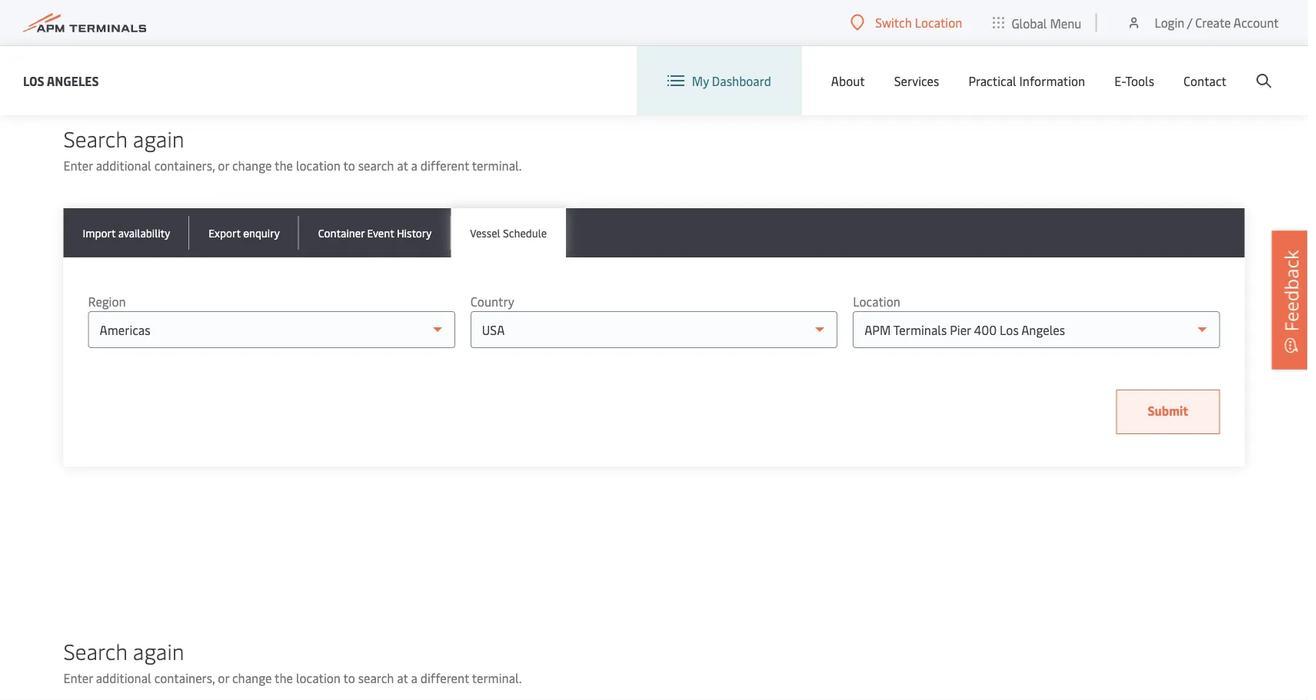 Task type: locate. For each thing, give the bounding box(es) containing it.
1 vertical spatial again
[[133, 637, 184, 666]]

1 vertical spatial search again enter additional containers, or change the location to search at a different terminal.
[[63, 637, 522, 687]]

1 at from the top
[[397, 157, 408, 174]]

services button
[[894, 46, 940, 115]]

feedback button
[[1272, 231, 1309, 370]]

0 vertical spatial different
[[421, 157, 469, 174]]

to
[[238, 17, 250, 33], [343, 157, 355, 174], [343, 670, 355, 687]]

my dashboard
[[692, 73, 771, 89]]

container event history button
[[299, 208, 451, 258]]

my
[[692, 73, 709, 89]]

0 horizontal spatial information
[[102, 36, 167, 52]]

search
[[63, 123, 128, 153], [63, 637, 128, 666]]

1 vertical spatial information
[[102, 36, 167, 52]]

submit
[[1148, 403, 1189, 419]]

2 vertical spatial to
[[343, 670, 355, 687]]

1 vertical spatial containers,
[[154, 670, 215, 687]]

as right is
[[488, 17, 501, 33]]

information down care
[[102, 36, 167, 52]]

change
[[232, 157, 272, 174], [232, 670, 272, 687]]

completeness
[[1038, 17, 1114, 33]]

1 again from the top
[[133, 123, 184, 153]]

1 horizontal spatial location
[[915, 14, 963, 31]]

or inside due care has been taken to ensure container and vessel information is as accurate as possible. apm terminals does not however assume any liability for the correctness or completeness of the information provided.
[[1023, 17, 1035, 33]]

los
[[23, 72, 44, 89]]

0 horizontal spatial as
[[488, 17, 501, 33]]

e-tools button
[[1115, 46, 1155, 115]]

different
[[421, 157, 469, 174], [421, 670, 469, 687]]

2 additional from the top
[[96, 670, 151, 687]]

0 vertical spatial to
[[238, 17, 250, 33]]

enter
[[63, 157, 93, 174], [63, 670, 93, 687]]

export еnquiry
[[209, 225, 280, 240]]

2 vertical spatial or
[[218, 670, 229, 687]]

any
[[850, 17, 870, 33]]

1 vertical spatial change
[[232, 670, 272, 687]]

2 containers, from the top
[[154, 670, 215, 687]]

however
[[756, 17, 802, 33]]

2 search from the top
[[63, 637, 128, 666]]

1 search from the top
[[63, 123, 128, 153]]

practical information
[[969, 73, 1086, 89]]

global menu
[[1012, 14, 1082, 31]]

as
[[488, 17, 501, 33], [554, 17, 566, 33]]

1 search again enter additional containers, or change the location to search at a different terminal. from the top
[[63, 123, 522, 174]]

2 search from the top
[[358, 670, 394, 687]]

/
[[1188, 14, 1193, 31]]

1 a from the top
[[411, 157, 418, 174]]

2 again from the top
[[133, 637, 184, 666]]

vessel schedule button
[[451, 208, 566, 258]]

0 vertical spatial additional
[[96, 157, 151, 174]]

login / create account
[[1155, 14, 1279, 31]]

container
[[318, 225, 365, 240]]

provided.
[[170, 36, 221, 52]]

ensure
[[253, 17, 290, 33]]

0 horizontal spatial location
[[853, 293, 901, 310]]

schedule
[[503, 225, 547, 240]]

the
[[935, 17, 953, 33], [1132, 17, 1150, 33], [275, 157, 293, 174], [275, 670, 293, 687]]

import
[[83, 225, 116, 240]]

is
[[477, 17, 485, 33]]

assume
[[805, 17, 847, 33]]

at
[[397, 157, 408, 174], [397, 670, 408, 687]]

practical information button
[[969, 46, 1086, 115]]

1 vertical spatial terminal.
[[472, 670, 522, 687]]

los angeles
[[23, 72, 99, 89]]

again
[[133, 123, 184, 153], [133, 637, 184, 666]]

terminal.
[[472, 157, 522, 174], [472, 670, 522, 687]]

1 vertical spatial location
[[853, 293, 901, 310]]

export
[[209, 225, 241, 240]]

has
[[153, 17, 172, 33]]

location
[[296, 157, 341, 174], [296, 670, 341, 687]]

1 different from the top
[[421, 157, 469, 174]]

0 vertical spatial or
[[1023, 17, 1035, 33]]

of
[[1117, 17, 1129, 33]]

care
[[126, 17, 150, 33]]

1 vertical spatial location
[[296, 670, 341, 687]]

vessel schedule
[[470, 225, 547, 240]]

additional
[[96, 157, 151, 174], [96, 670, 151, 687]]

1 horizontal spatial information
[[408, 17, 474, 33]]

contact
[[1184, 73, 1227, 89]]

1 vertical spatial different
[[421, 670, 469, 687]]

liability
[[873, 17, 913, 33]]

search
[[358, 157, 394, 174], [358, 670, 394, 687]]

0 vertical spatial change
[[232, 157, 272, 174]]

1 vertical spatial or
[[218, 157, 229, 174]]

1 vertical spatial additional
[[96, 670, 151, 687]]

еnquiry
[[243, 225, 280, 240]]

0 vertical spatial a
[[411, 157, 418, 174]]

1 horizontal spatial as
[[554, 17, 566, 33]]

1 vertical spatial search
[[358, 670, 394, 687]]

containers,
[[154, 157, 215, 174], [154, 670, 215, 687]]

as right accurate
[[554, 17, 566, 33]]

tab list
[[63, 208, 1245, 258]]

1 vertical spatial enter
[[63, 670, 93, 687]]

location inside button
[[915, 14, 963, 31]]

1 vertical spatial at
[[397, 670, 408, 687]]

0 vertical spatial search
[[358, 157, 394, 174]]

switch location button
[[851, 14, 963, 31]]

due care has been taken to ensure container and vessel information is as accurate as possible. apm terminals does not however assume any liability for the correctness or completeness of the information provided.
[[102, 17, 1150, 52]]

due
[[102, 17, 123, 33]]

0 vertical spatial location
[[915, 14, 963, 31]]

container
[[293, 17, 345, 33]]

switch
[[876, 14, 912, 31]]

about button
[[831, 46, 865, 115]]

0 vertical spatial terminal.
[[472, 157, 522, 174]]

1 containers, from the top
[[154, 157, 215, 174]]

2 location from the top
[[296, 670, 341, 687]]

vessel
[[470, 225, 501, 240]]

0 vertical spatial search again enter additional containers, or change the location to search at a different terminal.
[[63, 123, 522, 174]]

and
[[348, 17, 369, 33]]

los angeles link
[[23, 71, 99, 90]]

0 vertical spatial information
[[408, 17, 474, 33]]

0 vertical spatial again
[[133, 123, 184, 153]]

2 enter from the top
[[63, 670, 93, 687]]

search again enter additional containers, or change the location to search at a different terminal.
[[63, 123, 522, 174], [63, 637, 522, 687]]

feedback
[[1279, 250, 1304, 332]]

1 vertical spatial a
[[411, 670, 418, 687]]

import availability button
[[63, 208, 189, 258]]

0 vertical spatial search
[[63, 123, 128, 153]]

information
[[408, 17, 474, 33], [102, 36, 167, 52]]

0 vertical spatial enter
[[63, 157, 93, 174]]

or
[[1023, 17, 1035, 33], [218, 157, 229, 174], [218, 670, 229, 687]]

information left is
[[408, 17, 474, 33]]

submit button
[[1117, 390, 1221, 435]]

accurate
[[504, 17, 551, 33]]

location
[[915, 14, 963, 31], [853, 293, 901, 310]]

1 vertical spatial search
[[63, 637, 128, 666]]

0 vertical spatial containers,
[[154, 157, 215, 174]]

0 vertical spatial at
[[397, 157, 408, 174]]

0 vertical spatial location
[[296, 157, 341, 174]]



Task type: vqa. For each thing, say whether or not it's contained in the screenshot.
The system called EthicsPoint is hosted on NAVEX Global's secure servers and is not a part of Maersk's website or intranet. Any report you make will be kept confidential to the fullest extent possible in conducting a thorough investigation. Persons will be notified of and/or involved in an investigation in a "need to know" basis.
no



Task type: describe. For each thing, give the bounding box(es) containing it.
e-tools
[[1115, 73, 1155, 89]]

1 location from the top
[[296, 157, 341, 174]]

to inside due care has been taken to ensure container and vessel information is as accurate as possible. apm terminals does not however assume any liability for the correctness or completeness of the information provided.
[[238, 17, 250, 33]]

1 change from the top
[[232, 157, 272, 174]]

history
[[397, 225, 432, 240]]

vessel
[[372, 17, 405, 33]]

import availability
[[83, 225, 170, 240]]

global menu button
[[978, 0, 1097, 46]]

been
[[175, 17, 202, 33]]

terminals
[[648, 17, 702, 33]]

2 terminal. from the top
[[472, 670, 522, 687]]

2 change from the top
[[232, 670, 272, 687]]

2 different from the top
[[421, 670, 469, 687]]

not
[[734, 17, 753, 33]]

apm
[[619, 17, 646, 33]]

about
[[831, 73, 865, 89]]

contact button
[[1184, 46, 1227, 115]]

container event history
[[318, 225, 432, 240]]

1 search from the top
[[358, 157, 394, 174]]

create
[[1196, 14, 1231, 31]]

switch location
[[876, 14, 963, 31]]

export еnquiry button
[[189, 208, 299, 258]]

2 search again enter additional containers, or change the location to search at a different terminal. from the top
[[63, 637, 522, 687]]

services
[[894, 73, 940, 89]]

region
[[88, 293, 126, 310]]

global
[[1012, 14, 1047, 31]]

does
[[705, 17, 731, 33]]

availability
[[118, 225, 170, 240]]

1 vertical spatial to
[[343, 157, 355, 174]]

practical
[[969, 73, 1017, 89]]

1 enter from the top
[[63, 157, 93, 174]]

menu
[[1050, 14, 1082, 31]]

2 a from the top
[[411, 670, 418, 687]]

e-
[[1115, 73, 1126, 89]]

2 as from the left
[[554, 17, 566, 33]]

taken
[[205, 17, 236, 33]]

1 additional from the top
[[96, 157, 151, 174]]

2 at from the top
[[397, 670, 408, 687]]

event
[[367, 225, 394, 240]]

1 terminal. from the top
[[472, 157, 522, 174]]

tab list containing import availability
[[63, 208, 1245, 258]]

dashboard
[[712, 73, 771, 89]]

possible.
[[569, 17, 617, 33]]

login
[[1155, 14, 1185, 31]]

account
[[1234, 14, 1279, 31]]

for
[[916, 17, 932, 33]]

1 as from the left
[[488, 17, 501, 33]]

login / create account link
[[1127, 0, 1279, 45]]

correctness
[[956, 17, 1020, 33]]

my dashboard button
[[668, 46, 771, 115]]

tools
[[1126, 73, 1155, 89]]

country
[[471, 293, 515, 310]]

information
[[1020, 73, 1086, 89]]

angeles
[[47, 72, 99, 89]]



